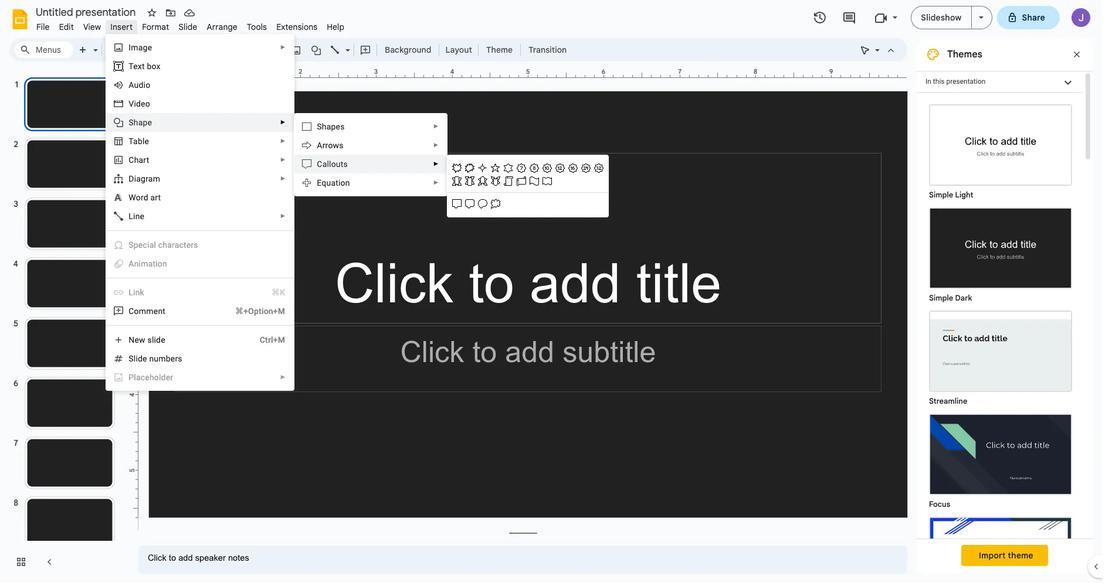 Task type: locate. For each thing, give the bounding box(es) containing it.
c for h
[[129, 155, 134, 165]]

menu item containing lin
[[113, 287, 285, 299]]

menu item containing a
[[113, 258, 285, 270]]

menu
[[106, 34, 295, 391], [294, 113, 448, 197], [447, 155, 609, 218]]

menu bar containing file
[[32, 15, 349, 35]]

view
[[83, 22, 101, 32]]

co m ment
[[129, 307, 165, 316]]

ext
[[133, 62, 145, 71]]

down ribbon image
[[464, 175, 477, 188]]

s hape
[[129, 118, 152, 127]]

comment m element
[[129, 307, 169, 316]]

mode and view toolbar
[[856, 38, 900, 62]]

p laceholder
[[129, 373, 173, 382]]

explosion 2 image
[[464, 162, 477, 175]]

simple dark
[[929, 293, 972, 303]]

hapes
[[322, 122, 345, 131]]

ta b le
[[129, 137, 149, 146]]

insert menu item
[[106, 20, 137, 34]]

Focus radio
[[923, 408, 1078, 512]]

► for quation
[[433, 180, 439, 186]]

row
[[451, 162, 606, 175], [451, 175, 606, 188], [451, 198, 606, 211]]

navigation inside themes application
[[0, 66, 129, 584]]

a down s hapes
[[317, 141, 322, 150]]

themes section
[[917, 38, 1093, 584]]

1 horizontal spatial c
[[317, 160, 322, 169]]

2 vertical spatial a
[[129, 259, 134, 269]]

dio
[[139, 80, 150, 90]]

shift image
[[930, 519, 1071, 584]]

c up 'e'
[[317, 160, 322, 169]]

art for c h art
[[139, 155, 149, 165]]

streamline
[[929, 397, 968, 407]]

menu containing i
[[106, 34, 295, 391]]

simple left dark
[[929, 293, 953, 303]]

mage
[[131, 43, 152, 52]]

c
[[129, 155, 134, 165], [317, 160, 322, 169]]

insert
[[110, 22, 133, 32]]

d
[[129, 174, 134, 184]]

up ribbon image
[[451, 175, 464, 188]]

menu item up ment
[[113, 287, 285, 299]]

layout button
[[442, 41, 476, 59]]

0 vertical spatial simple
[[929, 190, 953, 200]]

1 row from the top
[[451, 162, 606, 175]]

menu bar inside menu bar banner
[[32, 15, 349, 35]]

edit menu item
[[54, 20, 79, 34]]

art up d iagram in the left of the page
[[139, 155, 149, 165]]

Simple Dark radio
[[923, 202, 1078, 305]]

slide numbers e element
[[129, 354, 186, 364]]

ew
[[135, 336, 145, 345]]

in
[[926, 77, 932, 86]]

option group
[[917, 93, 1084, 584]]

1 vertical spatial a
[[317, 141, 322, 150]]

lin
[[129, 288, 140, 297]]

4-point star image
[[477, 162, 489, 175]]

cell
[[567, 175, 580, 188], [580, 175, 593, 188], [593, 175, 606, 188], [502, 198, 515, 211]]

callouts c element
[[317, 160, 351, 169]]

menu item up nimation
[[106, 236, 294, 255]]

art right 'ord'
[[150, 193, 161, 202]]

8-point star image
[[528, 162, 541, 175]]

transition button
[[523, 41, 572, 59]]

menu bar
[[32, 15, 349, 35]]

theme button
[[481, 41, 518, 59]]

main toolbar
[[73, 41, 573, 59]]

simple left light
[[929, 190, 953, 200]]

e quation
[[317, 178, 350, 188]]

Shift radio
[[923, 512, 1078, 584]]

simple inside option
[[929, 293, 953, 303]]

import theme
[[979, 551, 1034, 561]]

import theme button
[[962, 546, 1048, 567]]

k
[[140, 288, 144, 297]]

select line image
[[343, 42, 350, 46]]

c for allouts
[[317, 160, 322, 169]]

iagram
[[134, 174, 160, 184]]

art
[[139, 155, 149, 165], [150, 193, 161, 202]]

menu item down numbers
[[106, 368, 294, 387]]

laceholder
[[134, 373, 173, 382]]

tools menu item
[[242, 20, 272, 34]]

layout
[[446, 45, 472, 55]]

1 vertical spatial simple
[[929, 293, 953, 303]]

rounded rectangular callout image
[[464, 198, 477, 211]]

s for hapes
[[317, 122, 322, 131]]

slideshow
[[921, 12, 962, 23]]

2 simple from the top
[[929, 293, 953, 303]]

chart h element
[[129, 155, 153, 165]]

characters
[[158, 241, 198, 250]]

share
[[1022, 12, 1045, 23]]

simple
[[929, 190, 953, 200], [929, 293, 953, 303]]

s down v
[[129, 118, 134, 127]]

a inside menu item
[[129, 259, 134, 269]]

s up a rrows
[[317, 122, 322, 131]]

3 row from the top
[[451, 198, 606, 211]]

transition
[[529, 45, 567, 55]]

c allouts
[[317, 160, 348, 169]]

► for allouts
[[433, 161, 439, 167]]

v ideo
[[129, 99, 150, 109]]

edit
[[59, 22, 74, 32]]

extensions
[[276, 22, 318, 32]]

p
[[129, 373, 134, 382]]

0 vertical spatial art
[[139, 155, 149, 165]]

⌘+option+m
[[235, 307, 285, 316]]

c up d
[[129, 155, 134, 165]]

Menus field
[[15, 42, 73, 58]]

rrows
[[322, 141, 344, 150]]

horizontal scroll image
[[515, 175, 528, 188]]

► for iagram
[[280, 175, 286, 182]]

Simple Light radio
[[923, 99, 1078, 584]]

1 horizontal spatial art
[[150, 193, 161, 202]]

1 simple from the top
[[929, 190, 953, 200]]

1 vertical spatial art
[[150, 193, 161, 202]]

0 horizontal spatial c
[[129, 155, 134, 165]]

image i element
[[129, 43, 156, 52]]

presentation options image
[[979, 16, 984, 19]]

text box t element
[[129, 62, 164, 71]]

in this presentation
[[926, 77, 986, 86]]

0 horizontal spatial art
[[139, 155, 149, 165]]

i mage
[[129, 43, 152, 52]]

e
[[143, 354, 147, 364]]

simple for simple light
[[929, 190, 953, 200]]

a left dio
[[129, 80, 134, 90]]

hape
[[134, 118, 152, 127]]

a down spe
[[129, 259, 134, 269]]

t ext box
[[129, 62, 161, 71]]

explosion 1 image
[[451, 162, 464, 175]]

b
[[138, 137, 143, 146]]

line q element
[[129, 212, 148, 221]]

ctrl+m
[[260, 336, 285, 345]]

shapes s element
[[317, 122, 348, 131]]

a
[[129, 80, 134, 90], [317, 141, 322, 150], [129, 259, 134, 269]]

audio u element
[[129, 80, 154, 90]]

► for mage
[[280, 44, 286, 50]]

1 horizontal spatial s
[[317, 122, 322, 131]]

menu item down characters
[[113, 258, 285, 270]]

tools
[[247, 22, 267, 32]]

d iagram
[[129, 174, 160, 184]]

32-point star image
[[593, 162, 606, 175]]

c h art
[[129, 155, 149, 165]]

n ew slide
[[129, 336, 165, 345]]

►
[[280, 44, 286, 50], [280, 119, 286, 126], [433, 123, 439, 130], [280, 138, 286, 144], [433, 142, 439, 148], [280, 157, 286, 163], [433, 161, 439, 167], [280, 175, 286, 182], [433, 180, 439, 186], [280, 213, 286, 219], [280, 374, 286, 381]]

menu item
[[106, 236, 294, 255], [113, 258, 285, 270], [113, 287, 285, 299], [106, 368, 294, 387]]

table b element
[[129, 137, 153, 146]]

navigation
[[0, 66, 129, 584]]

option group containing simple light
[[917, 93, 1084, 584]]

► inside menu item
[[280, 374, 286, 381]]

word art w element
[[129, 193, 164, 202]]

placeholder p element
[[129, 373, 177, 382]]

simple inside option
[[929, 190, 953, 200]]

12-point star image
[[554, 162, 567, 175]]

spe c ial characters
[[129, 241, 198, 250]]

le
[[143, 137, 149, 146]]

view menu item
[[79, 20, 106, 34]]

s for hape
[[129, 118, 134, 127]]

double wave image
[[541, 175, 554, 188]]

file menu item
[[32, 20, 54, 34]]

0 horizontal spatial s
[[129, 118, 134, 127]]

s
[[129, 118, 134, 127], [317, 122, 322, 131]]

lin k
[[129, 288, 144, 297]]

numbers
[[149, 354, 182, 364]]

0 vertical spatial a
[[129, 80, 134, 90]]



Task type: vqa. For each thing, say whether or not it's contained in the screenshot.


Task type: describe. For each thing, give the bounding box(es) containing it.
6-point star image
[[502, 162, 515, 175]]

i
[[129, 43, 131, 52]]

in this presentation tab
[[917, 71, 1084, 93]]

s hapes
[[317, 122, 345, 131]]

t
[[129, 62, 133, 71]]

cell right 16-point star icon on the top right
[[593, 175, 606, 188]]

format
[[142, 22, 169, 32]]

menu item containing p
[[106, 368, 294, 387]]

quation
[[322, 178, 350, 188]]

help menu item
[[322, 20, 349, 34]]

ctrl+m element
[[246, 334, 285, 346]]

a for nimation
[[129, 259, 134, 269]]

diagram d element
[[129, 174, 164, 184]]

⌘k element
[[258, 287, 285, 299]]

light
[[955, 190, 974, 200]]

a u dio
[[129, 80, 150, 90]]

2 row from the top
[[451, 175, 606, 188]]

equation e element
[[317, 178, 354, 188]]

link k element
[[129, 288, 148, 297]]

7-point star image
[[515, 162, 528, 175]]

menu containing s
[[294, 113, 448, 197]]

slide
[[179, 22, 197, 32]]

a nimation
[[129, 259, 167, 269]]

cell down vertical scroll image
[[502, 198, 515, 211]]

arrange
[[207, 22, 238, 32]]

video v element
[[129, 99, 154, 109]]

menu item containing spe
[[106, 236, 294, 255]]

dark
[[955, 293, 972, 303]]

insert image image
[[290, 42, 303, 58]]

Streamline radio
[[923, 305, 1078, 408]]

new slide n element
[[129, 336, 169, 345]]

► for rrows
[[433, 142, 439, 148]]

themes
[[947, 49, 983, 60]]

animation a element
[[129, 259, 171, 269]]

presentation
[[947, 77, 986, 86]]

slide menu item
[[174, 20, 202, 34]]

special characters c element
[[129, 241, 202, 250]]

ideo
[[134, 99, 150, 109]]

new slide with layout image
[[90, 42, 98, 46]]

5-point star image
[[489, 162, 502, 175]]

box
[[147, 62, 161, 71]]

share button
[[997, 6, 1060, 29]]

slide
[[148, 336, 165, 345]]

n
[[129, 336, 135, 345]]

extensions menu item
[[272, 20, 322, 34]]

ial
[[147, 241, 156, 250]]

cell right 12-point star image
[[580, 175, 593, 188]]

a rrows
[[317, 141, 344, 150]]

⌘+option+m element
[[221, 306, 285, 317]]

v
[[129, 99, 134, 109]]

w ord art
[[129, 193, 161, 202]]

w
[[129, 193, 136, 202]]

format menu item
[[137, 20, 174, 34]]

e
[[317, 178, 322, 188]]

h
[[134, 155, 139, 165]]

spe
[[129, 241, 143, 250]]

co
[[129, 307, 139, 316]]

u
[[134, 80, 139, 90]]

menu bar banner
[[0, 0, 1102, 584]]

arrange menu item
[[202, 20, 242, 34]]

slid
[[129, 354, 143, 364]]

background
[[385, 45, 431, 55]]

cell right double wave image
[[567, 175, 580, 188]]

themes application
[[0, 0, 1102, 584]]

line
[[129, 212, 144, 221]]

m
[[139, 307, 146, 316]]

vertical scroll image
[[502, 175, 515, 188]]

ord
[[136, 193, 148, 202]]

16-point star image
[[567, 162, 580, 175]]

import
[[979, 551, 1006, 561]]

Star checkbox
[[144, 5, 160, 21]]

ment
[[146, 307, 165, 316]]

curved down ribbon image
[[489, 175, 502, 188]]

simple for simple dark
[[929, 293, 953, 303]]

rectangular callout image
[[451, 198, 464, 211]]

⌘k
[[272, 288, 285, 297]]

this
[[933, 77, 945, 86]]

background button
[[380, 41, 437, 59]]

file
[[36, 22, 50, 32]]

live pointer settings image
[[872, 42, 880, 46]]

oval callout image
[[477, 198, 489, 211]]

ta
[[129, 137, 138, 146]]

a for rrows
[[317, 141, 322, 150]]

theme
[[486, 45, 513, 55]]

option group inside themes section
[[917, 93, 1084, 584]]

shape image
[[309, 42, 323, 58]]

► for hapes
[[433, 123, 439, 130]]

c
[[143, 241, 147, 250]]

arrows a element
[[317, 141, 347, 150]]

► for hape
[[280, 119, 286, 126]]

cloud callout image
[[489, 198, 502, 211]]

► for laceholder
[[280, 374, 286, 381]]

theme
[[1008, 551, 1034, 561]]

slid e numbers
[[129, 354, 182, 364]]

help
[[327, 22, 344, 32]]

10-point star image
[[541, 162, 554, 175]]

focus
[[929, 500, 951, 510]]

art for w ord art
[[150, 193, 161, 202]]

simple light
[[929, 190, 974, 200]]

shape s element
[[129, 118, 156, 127]]

slideshow button
[[911, 6, 972, 29]]

24-point star image
[[580, 162, 593, 175]]

Rename text field
[[32, 5, 143, 19]]

wave image
[[528, 175, 541, 188]]

allouts
[[322, 160, 348, 169]]

a for u
[[129, 80, 134, 90]]

nimation
[[134, 259, 167, 269]]

curved up ribbon image
[[477, 175, 489, 188]]



